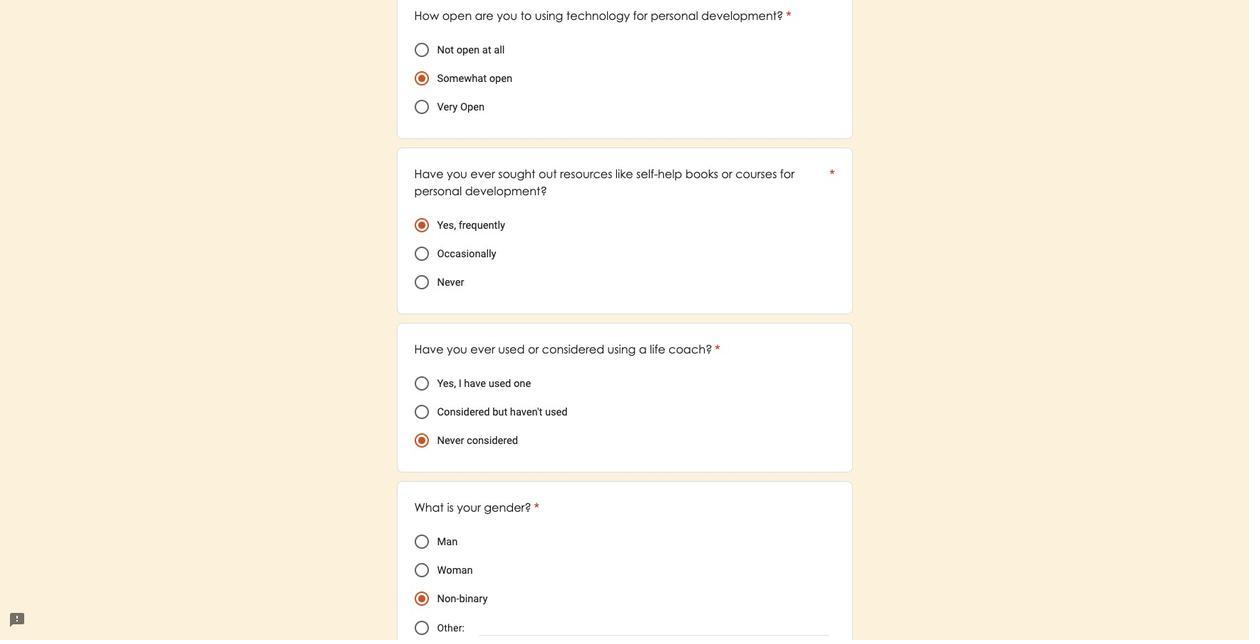 Task type: locate. For each thing, give the bounding box(es) containing it.
used left one
[[489, 377, 511, 390]]

1 horizontal spatial for
[[781, 165, 795, 182]]

somewhat open image
[[418, 75, 425, 82]]

have inside have you ever sought out resources like self-help books or courses for personal development?
[[415, 165, 444, 182]]

for
[[633, 7, 648, 24], [781, 165, 795, 182]]

never image
[[415, 275, 429, 289]]

you left to
[[497, 7, 518, 24]]

life
[[650, 341, 666, 357]]

0 vertical spatial using
[[535, 7, 564, 24]]

gender?
[[484, 499, 532, 515]]

technology
[[567, 7, 630, 24]]

open down all
[[490, 72, 513, 85]]

like
[[616, 165, 634, 182]]

* inside required question element
[[830, 167, 835, 180]]

2 vertical spatial you
[[447, 341, 468, 357]]

required question element
[[784, 7, 792, 24], [827, 165, 835, 200], [713, 341, 721, 358], [532, 499, 540, 516]]

have up yes, i have used one radio
[[415, 341, 444, 357]]

1 vertical spatial yes,
[[437, 377, 456, 390]]

personal inside have you ever sought out resources like self-help books or courses for personal development?
[[415, 183, 462, 199]]

occasionally image
[[415, 247, 429, 261]]

2 vertical spatial used
[[545, 406, 568, 419]]

1 horizontal spatial using
[[608, 341, 636, 357]]

1 vertical spatial using
[[608, 341, 636, 357]]

personal
[[651, 7, 699, 24], [415, 183, 462, 199]]

development?
[[702, 7, 784, 24], [465, 183, 547, 199]]

or right the books
[[722, 165, 733, 182]]

1 ever from the top
[[471, 165, 495, 182]]

have for have you ever used or considered using a life coach? *
[[415, 341, 444, 357]]

Non-binary radio
[[415, 592, 429, 606]]

how
[[415, 7, 439, 24]]

but
[[493, 406, 508, 419]]

resources
[[560, 165, 613, 182]]

0 horizontal spatial for
[[633, 7, 648, 24]]

0 horizontal spatial or
[[528, 341, 539, 357]]

yes, left i
[[437, 377, 456, 390]]

very open
[[437, 101, 485, 113]]

for right technology
[[633, 7, 648, 24]]

0 vertical spatial have
[[415, 165, 444, 182]]

used
[[498, 341, 525, 357], [489, 377, 511, 390], [545, 406, 568, 419]]

1 vertical spatial have
[[415, 341, 444, 357]]

1 vertical spatial never
[[437, 434, 464, 447]]

required question element for what is your gender?
[[532, 499, 540, 516]]

occasionally
[[437, 247, 497, 260]]

never right never image
[[437, 276, 464, 289]]

used up one
[[498, 341, 525, 357]]

1 horizontal spatial personal
[[651, 7, 699, 24]]

0 vertical spatial used
[[498, 341, 525, 357]]

you up yes, frequently
[[447, 165, 468, 182]]

you for sought
[[447, 165, 468, 182]]

not open at all
[[437, 43, 505, 56]]

1 vertical spatial for
[[781, 165, 795, 182]]

you inside heading
[[447, 341, 468, 357]]

1 vertical spatial considered
[[467, 434, 518, 447]]

1 vertical spatial personal
[[415, 183, 462, 199]]

for right courses
[[781, 165, 795, 182]]

0 vertical spatial for
[[633, 7, 648, 24]]

1 vertical spatial or
[[528, 341, 539, 357]]

1 horizontal spatial considered
[[542, 341, 605, 357]]

1 have from the top
[[415, 165, 444, 182]]

very
[[437, 101, 458, 113]]

books
[[686, 165, 719, 182]]

2 have from the top
[[415, 341, 444, 357]]

1 never from the top
[[437, 276, 464, 289]]

have for have you ever sought out resources like self-help books or courses for personal development?
[[415, 165, 444, 182]]

considered but haven't used
[[437, 406, 568, 419]]

yes, i have used one
[[437, 377, 531, 390]]

1 vertical spatial ever
[[471, 341, 495, 357]]

i
[[459, 377, 462, 390]]

development? inside have you ever sought out resources like self-help books or courses for personal development?
[[465, 183, 547, 199]]

yes, right yes, frequently icon
[[437, 219, 456, 232]]

have up yes, frequently "radio"
[[415, 165, 444, 182]]

or up one
[[528, 341, 539, 357]]

0 horizontal spatial development?
[[465, 183, 547, 199]]

Never radio
[[415, 275, 429, 289]]

1 vertical spatial you
[[447, 165, 468, 182]]

0 vertical spatial considered
[[542, 341, 605, 357]]

woman
[[437, 564, 473, 577]]

you up i
[[447, 341, 468, 357]]

out
[[539, 165, 557, 182]]

not open at all image
[[415, 43, 429, 57]]

used for one
[[489, 377, 511, 390]]

0 vertical spatial yes,
[[437, 219, 456, 232]]

other:
[[437, 622, 465, 634]]

ever
[[471, 165, 495, 182], [471, 341, 495, 357]]

yes, for have you ever sought out resources like self-help books or courses for personal development?
[[437, 219, 456, 232]]

0 vertical spatial or
[[722, 165, 733, 182]]

man image
[[415, 535, 429, 549]]

using left a
[[608, 341, 636, 357]]

ever up yes, i have used one
[[471, 341, 495, 357]]

yes, frequently image
[[418, 222, 425, 229]]

1 horizontal spatial development?
[[702, 7, 784, 24]]

frequently
[[459, 219, 505, 232]]

Occasionally radio
[[415, 247, 429, 261]]

sought
[[498, 165, 536, 182]]

never
[[437, 276, 464, 289], [437, 434, 464, 447]]

open left at
[[457, 43, 480, 56]]

considered down but
[[467, 434, 518, 447]]

using inside "heading"
[[535, 7, 564, 24]]

0 vertical spatial never
[[437, 276, 464, 289]]

2 vertical spatial open
[[490, 72, 513, 85]]

0 vertical spatial open
[[442, 7, 472, 24]]

have you ever sought out resources like self-help books or courses for personal development?
[[415, 165, 795, 199]]

0 horizontal spatial considered
[[467, 434, 518, 447]]

0 vertical spatial personal
[[651, 7, 699, 24]]

ever for used
[[471, 341, 495, 357]]

or
[[722, 165, 733, 182], [528, 341, 539, 357]]

yes,
[[437, 219, 456, 232], [437, 377, 456, 390]]

used inside have you ever used or considered using a life coach? heading
[[498, 341, 525, 357]]

yes, for have you ever used or considered using a life coach?
[[437, 377, 456, 390]]

ever left sought
[[471, 165, 495, 182]]

have you ever sought out resources like self-help books or courses for personal development? heading
[[415, 165, 835, 200]]

*
[[787, 9, 792, 22], [830, 167, 835, 180], [716, 342, 721, 356], [535, 501, 540, 514]]

used right haven't
[[545, 406, 568, 419]]

you inside "heading"
[[497, 7, 518, 24]]

0 vertical spatial ever
[[471, 165, 495, 182]]

never considered
[[437, 434, 518, 447]]

Never considered radio
[[415, 433, 429, 448]]

ever inside heading
[[471, 341, 495, 357]]

open
[[442, 7, 472, 24], [457, 43, 480, 56], [490, 72, 513, 85]]

personal inside "heading"
[[651, 7, 699, 24]]

0 vertical spatial you
[[497, 7, 518, 24]]

man
[[437, 535, 458, 548]]

Other: radio
[[415, 621, 429, 635]]

1 horizontal spatial or
[[722, 165, 733, 182]]

0 horizontal spatial using
[[535, 7, 564, 24]]

2 ever from the top
[[471, 341, 495, 357]]

open left are
[[442, 7, 472, 24]]

how open are you to using technology for personal development? heading
[[415, 7, 792, 24]]

considered left a
[[542, 341, 605, 357]]

2 yes, from the top
[[437, 377, 456, 390]]

1 vertical spatial development?
[[465, 183, 547, 199]]

using
[[535, 7, 564, 24], [608, 341, 636, 357]]

using right to
[[535, 7, 564, 24]]

ever inside have you ever sought out resources like self-help books or courses for personal development?
[[471, 165, 495, 182]]

required question element for have you ever sought out resources like self-help books or courses for personal development?
[[827, 165, 835, 200]]

Somewhat open radio
[[415, 71, 429, 86]]

or inside have you ever sought out resources like self-help books or courses for personal development?
[[722, 165, 733, 182]]

considered
[[542, 341, 605, 357], [467, 434, 518, 447]]

Other response text field
[[479, 619, 830, 635]]

open for at
[[457, 43, 480, 56]]

1 yes, from the top
[[437, 219, 456, 232]]

have inside heading
[[415, 341, 444, 357]]

open inside "heading"
[[442, 7, 472, 24]]

0 vertical spatial development?
[[702, 7, 784, 24]]

never right never considered radio
[[437, 434, 464, 447]]

2 never from the top
[[437, 434, 464, 447]]

1 vertical spatial used
[[489, 377, 511, 390]]

you inside have you ever sought out resources like self-help books or courses for personal development?
[[447, 165, 468, 182]]

you for used
[[447, 341, 468, 357]]

0 horizontal spatial personal
[[415, 183, 462, 199]]

1 vertical spatial open
[[457, 43, 480, 56]]

have
[[415, 165, 444, 182], [415, 341, 444, 357]]

you
[[497, 7, 518, 24], [447, 165, 468, 182], [447, 341, 468, 357]]

somewhat open
[[437, 72, 513, 85]]



Task type: vqa. For each thing, say whether or not it's contained in the screenshot.
Just me! icon at the left bottom of page
no



Task type: describe. For each thing, give the bounding box(es) containing it.
how open are you to using technology for personal development? *
[[415, 7, 792, 24]]

what is your gender? *
[[415, 499, 540, 515]]

for inside "heading"
[[633, 7, 648, 24]]

non-
[[437, 592, 459, 605]]

using inside heading
[[608, 341, 636, 357]]

considered but haven't used image
[[415, 405, 429, 419]]

non-binary
[[437, 592, 488, 605]]

your
[[457, 499, 481, 515]]

to
[[521, 7, 532, 24]]

open for are
[[442, 7, 472, 24]]

required question element for have you ever used or considered using a life coach?
[[713, 341, 721, 358]]

one
[[514, 377, 531, 390]]

ever for sought
[[471, 165, 495, 182]]

have you ever used or considered using a life coach? heading
[[415, 341, 721, 358]]

have you ever used or considered using a life coach? *
[[415, 341, 721, 357]]

Yes, I have used one radio
[[415, 376, 429, 391]]

required question element for how open are you to using technology for personal development?
[[784, 7, 792, 24]]

what
[[415, 499, 444, 515]]

not
[[437, 43, 454, 56]]

all
[[494, 43, 505, 56]]

Not open at all radio
[[415, 43, 429, 57]]

yes, i have used one image
[[415, 376, 429, 391]]

woman image
[[415, 563, 429, 578]]

* inside have you ever used or considered using a life coach? *
[[716, 342, 721, 356]]

yes, frequently
[[437, 219, 505, 232]]

have
[[464, 377, 486, 390]]

courses
[[736, 165, 777, 182]]

a
[[639, 341, 647, 357]]

coach?
[[669, 341, 713, 357]]

considered
[[437, 406, 490, 419]]

is
[[447, 499, 454, 515]]

help
[[658, 165, 683, 182]]

haven't
[[510, 406, 543, 419]]

self-
[[637, 165, 658, 182]]

Yes, frequently radio
[[415, 218, 429, 232]]

development? inside "heading"
[[702, 7, 784, 24]]

Considered but haven't used radio
[[415, 405, 429, 419]]

binary
[[459, 592, 488, 605]]

never for never considered
[[437, 434, 464, 447]]

* inside how open are you to using technology for personal development? *
[[787, 9, 792, 22]]

never for never
[[437, 276, 464, 289]]

Very Open radio
[[415, 100, 429, 114]]

are
[[475, 7, 494, 24]]

considered inside heading
[[542, 341, 605, 357]]

or inside heading
[[528, 341, 539, 357]]

never considered image
[[418, 437, 425, 444]]

what is your gender? heading
[[415, 499, 540, 516]]

very open image
[[415, 100, 429, 114]]

Woman radio
[[415, 563, 429, 578]]

somewhat
[[437, 72, 487, 85]]

Man radio
[[415, 535, 429, 549]]

for inside have you ever sought out resources like self-help books or courses for personal development?
[[781, 165, 795, 182]]

* inside what is your gender? *
[[535, 501, 540, 514]]

non binary image
[[418, 595, 425, 602]]

open
[[461, 101, 485, 113]]

used for or
[[498, 341, 525, 357]]

at
[[483, 43, 492, 56]]



